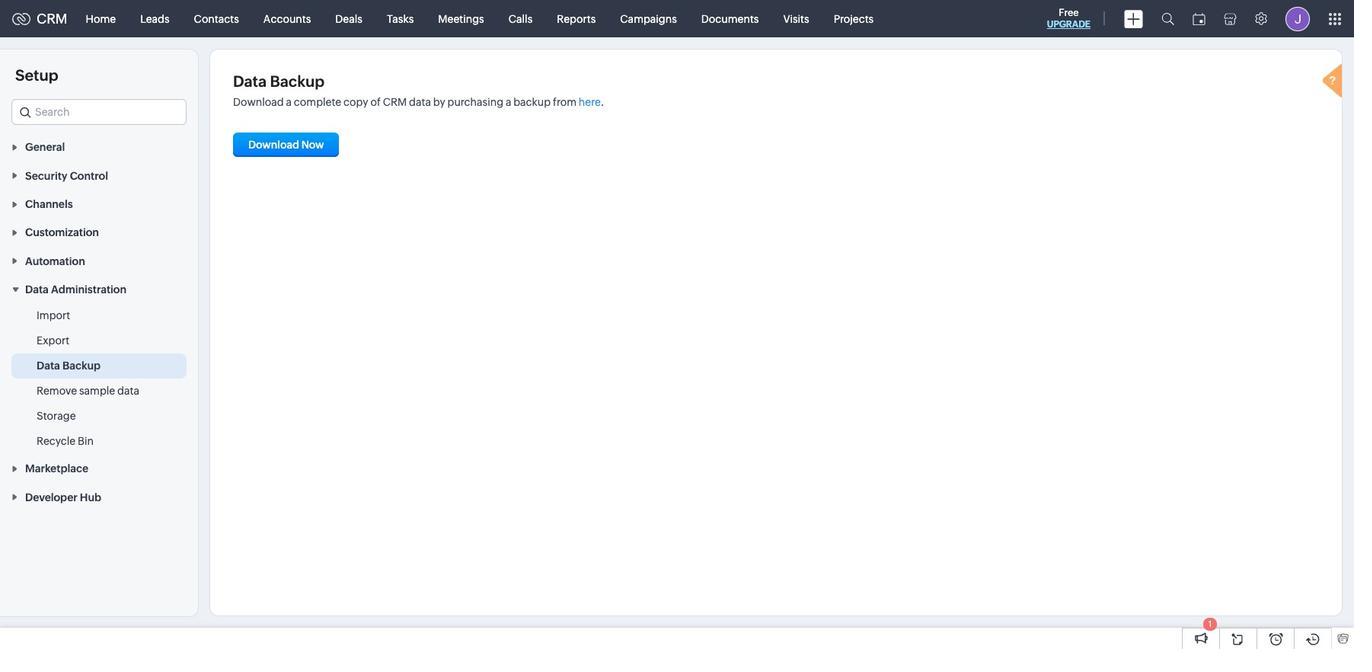 Task type: locate. For each thing, give the bounding box(es) containing it.
documents
[[702, 13, 759, 25]]

security control
[[25, 170, 108, 182]]

download up download now at the top left of the page
[[233, 96, 284, 108]]

1 horizontal spatial backup
[[270, 72, 325, 90]]

data right sample
[[117, 385, 139, 397]]

download now
[[248, 139, 324, 151]]

channels button
[[0, 190, 198, 218]]

remove sample data
[[37, 385, 139, 397]]

developer hub
[[25, 491, 101, 504]]

leads
[[140, 13, 170, 25]]

1 vertical spatial download
[[248, 139, 300, 151]]

tasks
[[387, 13, 414, 25]]

data backup
[[233, 72, 325, 90], [37, 360, 101, 372]]

purchasing
[[448, 96, 504, 108]]

1 horizontal spatial data backup
[[233, 72, 325, 90]]

1 vertical spatial backup
[[62, 360, 101, 372]]

profile image
[[1286, 6, 1311, 31]]

0 vertical spatial backup
[[270, 72, 325, 90]]

campaigns link
[[608, 0, 690, 37]]

download a complete copy of crm data by purchasing a backup from here .
[[233, 96, 605, 108]]

data backup up remove
[[37, 360, 101, 372]]

0 horizontal spatial backup
[[62, 360, 101, 372]]

download for download a complete copy of crm data by purchasing a backup from here .
[[233, 96, 284, 108]]

security
[[25, 170, 67, 182]]

0 horizontal spatial data
[[117, 385, 139, 397]]

download left now
[[248, 139, 300, 151]]

data left the by
[[409, 96, 431, 108]]

developer hub button
[[0, 483, 198, 511]]

data administration button
[[0, 275, 198, 303]]

Search text field
[[12, 100, 186, 124]]

backup up 'remove sample data'
[[62, 360, 101, 372]]

0 horizontal spatial data backup
[[37, 360, 101, 372]]

help image
[[1320, 62, 1350, 103]]

data
[[409, 96, 431, 108], [117, 385, 139, 397]]

2 vertical spatial data
[[37, 360, 60, 372]]

download inside download now button
[[248, 139, 300, 151]]

1 a from the left
[[286, 96, 292, 108]]

None field
[[11, 99, 187, 125]]

1 vertical spatial data backup
[[37, 360, 101, 372]]

data
[[233, 72, 267, 90], [25, 284, 49, 296], [37, 360, 60, 372]]

backup
[[270, 72, 325, 90], [62, 360, 101, 372]]

customization
[[25, 227, 99, 239]]

crm right 'logo'
[[37, 11, 68, 27]]

from
[[553, 96, 577, 108]]

logo image
[[12, 13, 30, 25]]

backup up complete in the left top of the page
[[270, 72, 325, 90]]

customization button
[[0, 218, 198, 246]]

.
[[601, 96, 605, 108]]

0 vertical spatial data
[[409, 96, 431, 108]]

setup
[[15, 66, 58, 84]]

1 horizontal spatial a
[[506, 96, 512, 108]]

backup inside data administration region
[[62, 360, 101, 372]]

download
[[233, 96, 284, 108], [248, 139, 300, 151]]

data down export on the bottom left
[[37, 360, 60, 372]]

deals
[[336, 13, 363, 25]]

remove
[[37, 385, 77, 397]]

control
[[70, 170, 108, 182]]

backup
[[514, 96, 551, 108]]

a left backup
[[506, 96, 512, 108]]

calls link
[[497, 0, 545, 37]]

tasks link
[[375, 0, 426, 37]]

contacts link
[[182, 0, 251, 37]]

accounts
[[264, 13, 311, 25]]

1 vertical spatial crm
[[383, 96, 407, 108]]

data for data administration dropdown button on the top of page
[[25, 284, 49, 296]]

data inside data administration dropdown button
[[25, 284, 49, 296]]

marketplace button
[[0, 454, 198, 483]]

0 horizontal spatial a
[[286, 96, 292, 108]]

automation
[[25, 255, 85, 267]]

data up import 'link'
[[25, 284, 49, 296]]

crm
[[37, 11, 68, 27], [383, 96, 407, 108]]

projects link
[[822, 0, 886, 37]]

search image
[[1162, 12, 1175, 25]]

1 vertical spatial data
[[117, 385, 139, 397]]

hub
[[80, 491, 101, 504]]

data administration region
[[0, 303, 198, 454]]

a
[[286, 96, 292, 108], [506, 96, 512, 108]]

export
[[37, 335, 69, 347]]

developer
[[25, 491, 78, 504]]

download now button
[[233, 133, 339, 157]]

data inside data backup link
[[37, 360, 60, 372]]

1 horizontal spatial crm
[[383, 96, 407, 108]]

0 vertical spatial download
[[233, 96, 284, 108]]

home
[[86, 13, 116, 25]]

visits link
[[772, 0, 822, 37]]

data backup link
[[37, 358, 101, 373]]

marketplace
[[25, 463, 88, 475]]

upgrade
[[1048, 19, 1091, 30]]

0 horizontal spatial crm
[[37, 11, 68, 27]]

reports link
[[545, 0, 608, 37]]

1
[[1209, 620, 1213, 629]]

crm right the of
[[383, 96, 407, 108]]

1 vertical spatial data
[[25, 284, 49, 296]]

a left complete in the left top of the page
[[286, 96, 292, 108]]

data backup up complete in the left top of the page
[[233, 72, 325, 90]]

data down contacts link
[[233, 72, 267, 90]]

channels
[[25, 198, 73, 210]]

bin
[[78, 435, 94, 447]]



Task type: vqa. For each thing, say whether or not it's contained in the screenshot.
the Social
no



Task type: describe. For each thing, give the bounding box(es) containing it.
here link
[[579, 96, 601, 108]]

0 vertical spatial data backup
[[233, 72, 325, 90]]

administration
[[51, 284, 127, 296]]

create menu image
[[1125, 10, 1144, 28]]

projects
[[834, 13, 874, 25]]

meetings
[[438, 13, 484, 25]]

free
[[1059, 7, 1079, 18]]

automation button
[[0, 246, 198, 275]]

leads link
[[128, 0, 182, 37]]

1 horizontal spatial data
[[409, 96, 431, 108]]

0 vertical spatial data
[[233, 72, 267, 90]]

import link
[[37, 308, 70, 323]]

reports
[[557, 13, 596, 25]]

general button
[[0, 133, 198, 161]]

free upgrade
[[1048, 7, 1091, 30]]

recycle bin link
[[37, 434, 94, 449]]

documents link
[[690, 0, 772, 37]]

recycle
[[37, 435, 76, 447]]

import
[[37, 309, 70, 322]]

data administration
[[25, 284, 127, 296]]

2 a from the left
[[506, 96, 512, 108]]

of
[[371, 96, 381, 108]]

data for data backup link
[[37, 360, 60, 372]]

home link
[[74, 0, 128, 37]]

calls
[[509, 13, 533, 25]]

search element
[[1153, 0, 1184, 37]]

complete
[[294, 96, 342, 108]]

accounts link
[[251, 0, 323, 37]]

here
[[579, 96, 601, 108]]

0 vertical spatial crm
[[37, 11, 68, 27]]

by
[[433, 96, 446, 108]]

contacts
[[194, 13, 239, 25]]

data backup inside data administration region
[[37, 360, 101, 372]]

storage
[[37, 410, 76, 422]]

deals link
[[323, 0, 375, 37]]

campaigns
[[621, 13, 677, 25]]

sample
[[79, 385, 115, 397]]

security control button
[[0, 161, 198, 190]]

general
[[25, 141, 65, 153]]

storage link
[[37, 408, 76, 424]]

crm link
[[12, 11, 68, 27]]

recycle bin
[[37, 435, 94, 447]]

now
[[302, 139, 324, 151]]

meetings link
[[426, 0, 497, 37]]

remove sample data link
[[37, 383, 139, 399]]

calendar image
[[1193, 13, 1206, 25]]

profile element
[[1277, 0, 1320, 37]]

export link
[[37, 333, 69, 348]]

create menu element
[[1116, 0, 1153, 37]]

visits
[[784, 13, 810, 25]]

download for download now
[[248, 139, 300, 151]]

data inside remove sample data "link"
[[117, 385, 139, 397]]

copy
[[344, 96, 368, 108]]



